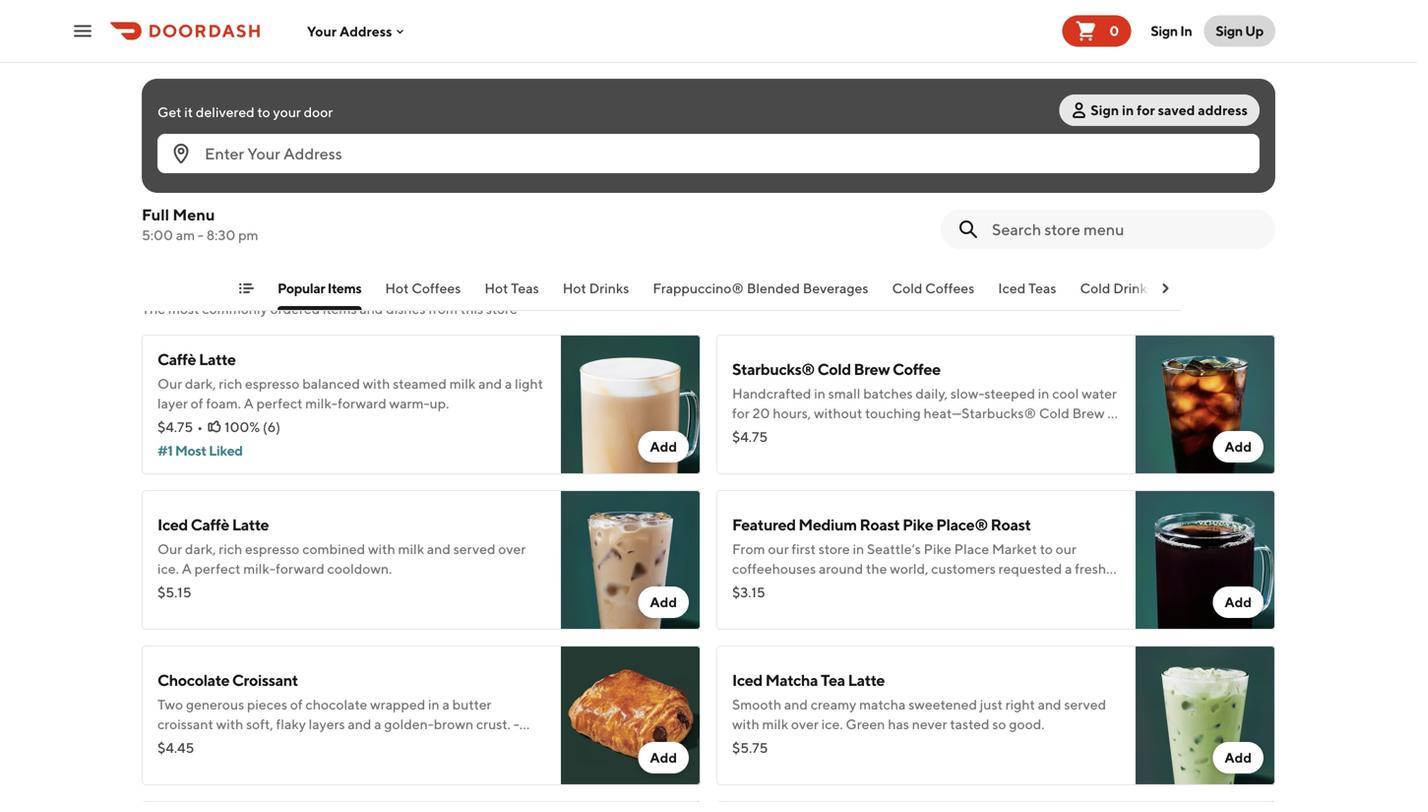 Task type: vqa. For each thing, say whether or not it's contained in the screenshot.
Day to the bottom
no



Task type: describe. For each thing, give the bounding box(es) containing it.
•
[[197, 419, 203, 435]]

our inside iced caffè latte our dark, rich espresso combined with milk and served over ice. a perfect milk-forward cooldown. $5.15
[[158, 541, 182, 557]]

Enter Your Address text field
[[205, 143, 1248, 164]]

slow-
[[951, 385, 985, 402]]

$5.75
[[733, 740, 768, 756]]

right
[[1006, 697, 1036, 713]]

vegetarian
[[158, 736, 249, 752]]

sign for sign in
[[1151, 23, 1178, 39]]

$4.75 button
[[142, 0, 297, 49]]

tasted
[[950, 716, 990, 733]]

teas for iced teas
[[1029, 280, 1057, 296]]

$4.75 down layer
[[158, 419, 193, 435]]

ice. inside the iced matcha tea latte smooth and creamy matcha sweetened just right and served with milk over ice. green has never tasted so good. $5.75
[[822, 716, 843, 733]]

heat—starbucks®
[[924, 405, 1037, 421]]

your address
[[307, 23, 392, 39]]

coffees for cold coffees
[[926, 280, 975, 296]]

#1
[[158, 443, 173, 459]]

latte inside iced caffè latte our dark, rich espresso combined with milk and served over ice. a perfect milk-forward cooldown. $5.15
[[232, 515, 269, 534]]

cool
[[1053, 385, 1079, 402]]

a inside caffè latte our dark, rich espresso balanced with steamed milk and a light layer of foam. a perfect milk-forward warm-up.
[[244, 395, 254, 412]]

cold down item search search field
[[1081, 280, 1111, 296]]

add button for starbucks® cold brew coffee
[[1213, 431, 1264, 463]]

starbucks® cold brew coffee handcrafted in small batches daily, slow-steeped in cool water for 20 hours, without touching heat—starbucks® cold brew is made from our custom blend of beans grown to steep long and cold for a super-smooth flavor.
[[733, 360, 1119, 461]]

milk for latte
[[450, 376, 476, 392]]

foam.
[[206, 395, 241, 412]]

add button for iced caffè latte
[[638, 587, 689, 618]]

steeped
[[985, 385, 1036, 402]]

iced for teas
[[999, 280, 1026, 296]]

rich inside caffè latte our dark, rich espresso balanced with steamed milk and a light layer of foam. a perfect milk-forward warm-up.
[[219, 376, 242, 392]]

so
[[993, 716, 1007, 733]]

and inside starbucks® cold brew coffee handcrafted in small batches daily, slow-steeped in cool water for 20 hours, without touching heat—starbucks® cold brew is made from our custom blend of beans grown to steep long and cold for a super-smooth flavor.
[[1095, 425, 1119, 441]]

the
[[142, 301, 165, 317]]

a inside caffè latte our dark, rich espresso balanced with steamed milk and a light layer of foam. a perfect milk-forward warm-up.
[[505, 376, 512, 392]]

refreshers®
[[1235, 37, 1323, 56]]

ordered
[[270, 301, 320, 317]]

from inside popular items the most commonly ordered items and dishes from this store
[[429, 301, 458, 317]]

1 roast from the left
[[860, 515, 900, 534]]

#1 most liked
[[158, 443, 243, 459]]

custom
[[826, 425, 872, 441]]

0 horizontal spatial to
[[257, 104, 270, 120]]

brew for starbucks® cold brew coffee
[[301, 15, 337, 34]]

your address button
[[307, 23, 408, 39]]

hot drinks
[[563, 280, 629, 296]]

hot for hot teas
[[485, 280, 509, 296]]

door
[[304, 104, 333, 120]]

milk- inside caffè latte our dark, rich espresso balanced with steamed milk and a light layer of foam. a perfect milk-forward warm-up.
[[305, 395, 338, 412]]

store
[[486, 301, 518, 317]]

frappuccino® blended beverages button
[[653, 279, 869, 310]]

add button for chocolate croissant
[[638, 742, 689, 774]]

hot for hot coffees
[[385, 280, 409, 296]]

in left small
[[814, 385, 826, 402]]

batches
[[864, 385, 913, 402]]

with inside caffè latte our dark, rich espresso balanced with steamed milk and a light layer of foam. a perfect milk-forward warm-up.
[[363, 376, 390, 392]]

iced for shaken
[[1079, 0, 1110, 12]]

delivered
[[196, 104, 255, 120]]

your
[[273, 104, 301, 120]]

starbucks® cold brew coffee image
[[1136, 335, 1276, 475]]

8:30
[[206, 227, 236, 243]]

touching
[[866, 405, 921, 421]]

dishes
[[386, 301, 426, 317]]

iced matcha tea latte smooth and creamy matcha sweetened just right and served with milk over ice. green has never tasted so good. $5.75
[[733, 671, 1107, 756]]

dark, inside caffè latte our dark, rich espresso balanced with steamed milk and a light layer of foam. a perfect milk-forward warm-up.
[[185, 376, 216, 392]]

long
[[1065, 425, 1092, 441]]

butter
[[453, 697, 492, 713]]

of inside starbucks® cold brew coffee handcrafted in small batches daily, slow-steeped in cool water for 20 hours, without touching heat—starbucks® cold brew is made from our custom blend of beans grown to steep long and cold for a super-smooth flavor.
[[914, 425, 927, 441]]

over inside iced caffè latte our dark, rich espresso combined with milk and served over ice. a perfect milk-forward cooldown. $5.15
[[498, 541, 526, 557]]

espresso
[[1079, 15, 1141, 34]]

liked
[[209, 443, 243, 459]]

featured
[[733, 515, 796, 534]]

and inside popular items the most commonly ordered items and dishes from this store
[[360, 301, 383, 317]]

grown
[[969, 425, 1009, 441]]

served inside iced caffè latte our dark, rich espresso combined with milk and served over ice. a perfect milk-forward cooldown. $5.15
[[454, 541, 496, 557]]

espresso inside iced caffè latte our dark, rich espresso combined with milk and served over ice. a perfect milk-forward cooldown. $5.15
[[245, 541, 300, 557]]

add for featured medium roast pike place® roast
[[1225, 594, 1252, 610]]

latte inside caffè latte our dark, rich espresso balanced with steamed milk and a light layer of foam. a perfect milk-forward warm-up.
[[199, 350, 236, 369]]

open menu image
[[71, 19, 95, 43]]

menu for view
[[721, 762, 764, 780]]

most
[[175, 443, 206, 459]]

add button for iced matcha tea latte
[[1213, 742, 1264, 774]]

items for popular items the most commonly ordered items and dishes from this store
[[220, 272, 274, 297]]

is
[[1108, 405, 1117, 421]]

hot for hot drinks
[[563, 280, 587, 296]]

iced matcha tea latte image
[[1136, 646, 1276, 786]]

layers
[[309, 716, 345, 733]]

strawberry açaí lemonade starbucks refreshers® beverage
[[1235, 0, 1381, 77]]

cold drinks
[[1081, 280, 1154, 296]]

iced teas button
[[999, 279, 1057, 310]]

drinks for cold drinks
[[1114, 280, 1154, 296]]

add button for caffè latte
[[638, 431, 689, 463]]

100% (6)
[[225, 419, 281, 435]]

starbucks® cold brew coffee
[[301, 0, 420, 34]]

chocolate croissant image
[[561, 646, 701, 786]]

balanced
[[302, 376, 360, 392]]

has
[[888, 716, 910, 733]]

teas for hot teas
[[511, 280, 539, 296]]

milk for caffè
[[398, 541, 424, 557]]

coffees for hot coffees
[[412, 280, 461, 296]]

place®
[[937, 515, 988, 534]]

cold inside starbucks® cold brew coffee
[[387, 0, 420, 12]]

sweetened
[[909, 697, 978, 713]]

commonly
[[202, 301, 268, 317]]

it
[[184, 104, 193, 120]]

golden-
[[384, 716, 434, 733]]

served inside the iced matcha tea latte smooth and creamy matcha sweetened just right and served with milk over ice. green has never tasted so good. $5.75
[[1065, 697, 1107, 713]]

in left saved
[[1123, 102, 1135, 118]]

croissant
[[232, 671, 298, 690]]

sign for sign up
[[1216, 23, 1243, 39]]

a inside starbucks® cold brew coffee handcrafted in small batches daily, slow-steeped in cool water for 20 hours, without touching heat—starbucks® cold brew is made from our custom blend of beans grown to steep long and cold for a super-smooth flavor.
[[783, 445, 790, 461]]

green
[[846, 716, 886, 733]]

never
[[912, 716, 948, 733]]

over inside the iced matcha tea latte smooth and creamy matcha sweetened just right and served with milk over ice. green has never tasted so good. $5.75
[[792, 716, 819, 733]]

caffè latte image
[[561, 335, 701, 475]]

brown
[[434, 716, 474, 733]]

hot teas button
[[485, 279, 539, 310]]

iced shaken espresso $4.75
[[1079, 0, 1164, 57]]

in left cool
[[1039, 385, 1050, 402]]

water
[[1082, 385, 1117, 402]]

popular items
[[278, 280, 362, 296]]

matcha
[[766, 671, 818, 690]]

cold up small
[[818, 360, 851, 379]]

featured medium roast pike place® roast image
[[1136, 490, 1276, 630]]

small
[[829, 385, 861, 402]]

hot drinks button
[[563, 279, 629, 310]]

chocolate croissant two generous pieces of chocolate wrapped in a butter croissant with soft, flaky layers and a golden-brown crust.   - vegetarian
[[158, 671, 520, 752]]

without
[[814, 405, 863, 421]]

light
[[515, 376, 543, 392]]

perfect inside caffè latte our dark, rich espresso balanced with steamed milk and a light layer of foam. a perfect milk-forward warm-up.
[[257, 395, 303, 412]]

forward inside caffè latte our dark, rich espresso balanced with steamed milk and a light layer of foam. a perfect milk-forward warm-up.
[[338, 395, 387, 412]]

perfect inside iced caffè latte our dark, rich espresso combined with milk and served over ice. a perfect milk-forward cooldown. $5.15
[[195, 561, 241, 577]]

pm
[[238, 227, 258, 243]]

items
[[323, 301, 357, 317]]

$4.75 down 20
[[733, 429, 768, 445]]

2 horizontal spatial for
[[1137, 102, 1156, 118]]

brew for starbucks® cold brew coffee handcrafted in small batches daily, slow-steeped in cool water for 20 hours, without touching heat—starbucks® cold brew is made from our custom blend of beans grown to steep long and cold for a super-smooth flavor.
[[854, 360, 890, 379]]

sign up link
[[1205, 15, 1276, 47]]

view menu button
[[642, 751, 776, 791]]

creamy
[[811, 697, 857, 713]]

featured medium roast pike place® roast
[[733, 515, 1031, 534]]

beans
[[929, 425, 967, 441]]

layer
[[158, 395, 188, 412]]

drinks for hot drinks
[[589, 280, 629, 296]]

beverage
[[1235, 59, 1301, 77]]

frappuccino® blended beverages
[[653, 280, 869, 296]]

blended
[[747, 280, 800, 296]]

smooth
[[834, 445, 881, 461]]



Task type: locate. For each thing, give the bounding box(es) containing it.
for left 20
[[733, 405, 750, 421]]

milk inside caffè latte our dark, rich espresso balanced with steamed milk and a light layer of foam. a perfect milk-forward warm-up.
[[450, 376, 476, 392]]

0 horizontal spatial starbucks®
[[301, 0, 384, 12]]

milk- inside iced caffè latte our dark, rich espresso combined with milk and served over ice. a perfect milk-forward cooldown. $5.15
[[243, 561, 276, 577]]

0 horizontal spatial items
[[220, 272, 274, 297]]

- right am on the top left of the page
[[198, 227, 204, 243]]

blend
[[875, 425, 911, 441]]

0 horizontal spatial menu
[[173, 205, 215, 224]]

2 hot from the left
[[485, 280, 509, 296]]

iced
[[1079, 0, 1110, 12], [999, 280, 1026, 296], [158, 515, 188, 534], [733, 671, 763, 690]]

0 horizontal spatial sign
[[1091, 102, 1120, 118]]

brew up batches
[[854, 360, 890, 379]]

0 vertical spatial served
[[454, 541, 496, 557]]

medium
[[799, 515, 857, 534]]

1 horizontal spatial drinks
[[1114, 280, 1154, 296]]

2 horizontal spatial brew
[[1073, 405, 1105, 421]]

wrapped
[[370, 697, 426, 713]]

0 horizontal spatial -
[[198, 227, 204, 243]]

with
[[363, 376, 390, 392], [368, 541, 396, 557], [216, 716, 243, 733], [733, 716, 760, 733]]

hot coffees button
[[385, 279, 461, 310]]

drinks left frappuccino®
[[589, 280, 629, 296]]

2 horizontal spatial hot
[[563, 280, 587, 296]]

menu inside button
[[721, 762, 764, 780]]

and inside chocolate croissant two generous pieces of chocolate wrapped in a butter croissant with soft, flaky layers and a golden-brown crust.   - vegetarian
[[348, 716, 372, 733]]

menu down $5.75
[[721, 762, 764, 780]]

1 hot from the left
[[385, 280, 409, 296]]

ice. up '$5.15'
[[158, 561, 179, 577]]

brew left address
[[301, 15, 337, 34]]

roast right place® on the right of the page
[[991, 515, 1031, 534]]

milk inside iced caffè latte our dark, rich espresso combined with milk and served over ice. a perfect milk-forward cooldown. $5.15
[[398, 541, 424, 557]]

0 vertical spatial ice.
[[158, 561, 179, 577]]

of up "flaky"
[[290, 697, 303, 713]]

$4.75
[[146, 19, 181, 35], [1079, 41, 1115, 57], [158, 419, 193, 435], [733, 429, 768, 445]]

view
[[681, 762, 718, 780]]

perfect
[[257, 395, 303, 412], [195, 561, 241, 577]]

menu inside full menu 5:00 am - 8:30 pm
[[173, 205, 215, 224]]

$3.15
[[733, 584, 766, 601]]

iced right cold coffees
[[999, 280, 1026, 296]]

1 dark, from the top
[[185, 376, 216, 392]]

1 horizontal spatial ice.
[[822, 716, 843, 733]]

1 coffees from the left
[[412, 280, 461, 296]]

sign inside sign in for saved address link
[[1091, 102, 1120, 118]]

get
[[158, 104, 182, 120]]

matcha
[[860, 697, 906, 713]]

1 vertical spatial brew
[[854, 360, 890, 379]]

a up brown
[[443, 697, 450, 713]]

- inside chocolate croissant two generous pieces of chocolate wrapped in a butter croissant with soft, flaky layers and a golden-brown crust.   - vegetarian
[[514, 716, 520, 733]]

1 vertical spatial of
[[914, 425, 927, 441]]

1 horizontal spatial hot
[[485, 280, 509, 296]]

1 horizontal spatial brew
[[854, 360, 890, 379]]

hot up store
[[485, 280, 509, 296]]

sign left the in
[[1151, 23, 1178, 39]]

teas
[[511, 280, 539, 296], [1029, 280, 1057, 296]]

2 vertical spatial of
[[290, 697, 303, 713]]

daily,
[[916, 385, 948, 402]]

0 horizontal spatial hot
[[385, 280, 409, 296]]

0 horizontal spatial from
[[429, 301, 458, 317]]

$4.75 inside iced shaken espresso $4.75
[[1079, 41, 1115, 57]]

and inside caffè latte our dark, rich espresso balanced with steamed milk and a light layer of foam. a perfect milk-forward warm-up.
[[479, 376, 502, 392]]

1 horizontal spatial roast
[[991, 515, 1031, 534]]

1 horizontal spatial for
[[762, 445, 780, 461]]

-
[[198, 227, 204, 243], [514, 716, 520, 733]]

with down the generous in the left bottom of the page
[[216, 716, 243, 733]]

0 horizontal spatial served
[[454, 541, 496, 557]]

pieces
[[247, 697, 287, 713]]

our inside caffè latte our dark, rich espresso balanced with steamed milk and a light layer of foam. a perfect milk-forward warm-up.
[[158, 376, 182, 392]]

1 vertical spatial espresso
[[245, 541, 300, 557]]

warm-
[[389, 395, 430, 412]]

0 vertical spatial milk
[[450, 376, 476, 392]]

popular inside popular items the most commonly ordered items and dishes from this store
[[142, 272, 216, 297]]

a left light
[[505, 376, 512, 392]]

0 vertical spatial milk-
[[305, 395, 338, 412]]

1 horizontal spatial milk
[[450, 376, 476, 392]]

forward down the balanced at the left top of the page
[[338, 395, 387, 412]]

starbucks® for starbucks® cold brew coffee handcrafted in small batches daily, slow-steeped in cool water for 20 hours, without touching heat—starbucks® cold brew is made from our custom blend of beans grown to steep long and cold for a super-smooth flavor.
[[733, 360, 815, 379]]

cold drinks button
[[1081, 279, 1154, 310]]

caffè
[[158, 350, 196, 369], [191, 515, 229, 534]]

a down "wrapped"
[[374, 716, 382, 733]]

crust.
[[476, 716, 511, 733]]

sign up
[[1216, 23, 1264, 39]]

2 horizontal spatial milk
[[763, 716, 789, 733]]

sign left saved
[[1091, 102, 1120, 118]]

1 vertical spatial for
[[733, 405, 750, 421]]

- right crust.
[[514, 716, 520, 733]]

0 vertical spatial latte
[[199, 350, 236, 369]]

of up 'flavor.'
[[914, 425, 927, 441]]

coffees left iced teas
[[926, 280, 975, 296]]

milk right combined
[[398, 541, 424, 557]]

caffè up layer
[[158, 350, 196, 369]]

starbucks® inside starbucks® cold brew coffee
[[301, 0, 384, 12]]

1 horizontal spatial menu
[[721, 762, 764, 780]]

0 vertical spatial forward
[[338, 395, 387, 412]]

0 vertical spatial rich
[[219, 376, 242, 392]]

chocolate
[[306, 697, 368, 713]]

popular up most on the top of the page
[[142, 272, 216, 297]]

items inside popular items the most commonly ordered items and dishes from this store
[[220, 272, 274, 297]]

shaken
[[1112, 0, 1164, 12]]

2 our from the top
[[158, 541, 182, 557]]

1 horizontal spatial served
[[1065, 697, 1107, 713]]

0 horizontal spatial perfect
[[195, 561, 241, 577]]

latte up matcha
[[848, 671, 885, 690]]

generous
[[186, 697, 244, 713]]

0 horizontal spatial for
[[733, 405, 750, 421]]

popular items the most commonly ordered items and dishes from this store
[[142, 272, 518, 317]]

0 vertical spatial perfect
[[257, 395, 303, 412]]

iced inside the iced matcha tea latte smooth and creamy matcha sweetened just right and served with milk over ice. green has never tasted so good. $5.75
[[733, 671, 763, 690]]

1 horizontal spatial a
[[244, 395, 254, 412]]

coffee for starbucks® cold brew coffee
[[340, 15, 388, 34]]

0 vertical spatial dark,
[[185, 376, 216, 392]]

iced up '$5.15'
[[158, 515, 188, 534]]

cold up steep
[[1040, 405, 1070, 421]]

drinks left scroll menu navigation right icon
[[1114, 280, 1154, 296]]

2 espresso from the top
[[245, 541, 300, 557]]

up.
[[430, 395, 449, 412]]

2 dark, from the top
[[185, 541, 216, 557]]

0 horizontal spatial over
[[498, 541, 526, 557]]

menu up am on the top left of the page
[[173, 205, 215, 224]]

2 horizontal spatial sign
[[1216, 23, 1243, 39]]

lemonade
[[1235, 15, 1309, 34]]

menu for full
[[173, 205, 215, 224]]

100%
[[225, 419, 260, 435]]

20
[[753, 405, 770, 421]]

$5.15
[[158, 584, 192, 601]]

latte down liked
[[232, 515, 269, 534]]

starbucks
[[1312, 15, 1381, 34]]

1 vertical spatial starbucks®
[[733, 360, 815, 379]]

caffè down #1 most liked
[[191, 515, 229, 534]]

2 roast from the left
[[991, 515, 1031, 534]]

espresso up (6)
[[245, 376, 300, 392]]

1 horizontal spatial items
[[328, 280, 362, 296]]

1 horizontal spatial coffee
[[893, 360, 941, 379]]

0 horizontal spatial popular
[[142, 272, 216, 297]]

just
[[980, 697, 1003, 713]]

coffees up dishes
[[412, 280, 461, 296]]

2 vertical spatial milk
[[763, 716, 789, 733]]

get it delivered to your door
[[158, 104, 333, 120]]

2 vertical spatial for
[[762, 445, 780, 461]]

1 vertical spatial our
[[158, 541, 182, 557]]

- inside full menu 5:00 am - 8:30 pm
[[198, 227, 204, 243]]

popular for popular items
[[278, 280, 325, 296]]

0 vertical spatial espresso
[[245, 376, 300, 392]]

milk right the steamed
[[450, 376, 476, 392]]

0 vertical spatial starbucks®
[[301, 0, 384, 12]]

view menu
[[681, 762, 764, 780]]

dark, up the foam.
[[185, 376, 216, 392]]

1 vertical spatial rich
[[219, 541, 242, 557]]

over
[[498, 541, 526, 557], [792, 716, 819, 733]]

1 horizontal spatial sign
[[1151, 23, 1178, 39]]

croissant
[[158, 716, 213, 733]]

0 horizontal spatial of
[[191, 395, 203, 412]]

with inside chocolate croissant two generous pieces of chocolate wrapped in a butter croissant with soft, flaky layers and a golden-brown crust.   - vegetarian
[[216, 716, 243, 733]]

add
[[650, 439, 677, 455], [1225, 439, 1252, 455], [650, 594, 677, 610], [1225, 594, 1252, 610], [650, 750, 677, 766], [1225, 750, 1252, 766]]

sign in for saved address
[[1091, 102, 1248, 118]]

1 rich from the top
[[219, 376, 242, 392]]

our
[[803, 425, 824, 441]]

for left saved
[[1137, 102, 1156, 118]]

coffees
[[412, 280, 461, 296], [926, 280, 975, 296]]

served
[[454, 541, 496, 557], [1065, 697, 1107, 713]]

iced up espresso
[[1079, 0, 1110, 12]]

from
[[429, 301, 458, 317], [771, 425, 800, 441]]

a left "super-"
[[783, 445, 790, 461]]

from down hours,
[[771, 425, 800, 441]]

roast left pike
[[860, 515, 900, 534]]

with up cooldown.
[[368, 541, 396, 557]]

starbucks® up handcrafted
[[733, 360, 815, 379]]

1 horizontal spatial popular
[[278, 280, 325, 296]]

2 horizontal spatial of
[[914, 425, 927, 441]]

up
[[1246, 23, 1264, 39]]

caffè inside iced caffè latte our dark, rich espresso combined with milk and served over ice. a perfect milk-forward cooldown. $5.15
[[191, 515, 229, 534]]

$4.75 •
[[158, 419, 203, 435]]

in up brown
[[428, 697, 440, 713]]

popular
[[142, 272, 216, 297], [278, 280, 325, 296]]

milk
[[450, 376, 476, 392], [398, 541, 424, 557], [763, 716, 789, 733]]

iced caffè latte image
[[561, 490, 701, 630]]

1 vertical spatial perfect
[[195, 561, 241, 577]]

brew up long
[[1073, 405, 1105, 421]]

1 horizontal spatial from
[[771, 425, 800, 441]]

1 espresso from the top
[[245, 376, 300, 392]]

1 teas from the left
[[511, 280, 539, 296]]

1 horizontal spatial over
[[792, 716, 819, 733]]

tea
[[821, 671, 846, 690]]

add button for featured medium roast pike place® roast
[[1213, 587, 1264, 618]]

caffè inside caffè latte our dark, rich espresso balanced with steamed milk and a light layer of foam. a perfect milk-forward warm-up.
[[158, 350, 196, 369]]

0 button
[[1063, 15, 1132, 47]]

0 vertical spatial coffee
[[340, 15, 388, 34]]

1 vertical spatial -
[[514, 716, 520, 733]]

of inside chocolate croissant two generous pieces of chocolate wrapped in a butter croissant with soft, flaky layers and a golden-brown crust.   - vegetarian
[[290, 697, 303, 713]]

scroll menu navigation right image
[[1158, 281, 1174, 296]]

milk down the smooth
[[763, 716, 789, 733]]

hot coffees
[[385, 280, 461, 296]]

0 horizontal spatial coffee
[[340, 15, 388, 34]]

0 horizontal spatial a
[[182, 561, 192, 577]]

1 vertical spatial milk
[[398, 541, 424, 557]]

rich inside iced caffè latte our dark, rich espresso combined with milk and served over ice. a perfect milk-forward cooldown. $5.15
[[219, 541, 242, 557]]

0 horizontal spatial teas
[[511, 280, 539, 296]]

latte up the foam.
[[199, 350, 236, 369]]

starbucks® inside starbucks® cold brew coffee handcrafted in small batches daily, slow-steeped in cool water for 20 hours, without touching heat—starbucks® cold brew is made from our custom blend of beans grown to steep long and cold for a super-smooth flavor.
[[733, 360, 815, 379]]

1 vertical spatial ice.
[[822, 716, 843, 733]]

in inside chocolate croissant two generous pieces of chocolate wrapped in a butter croissant with soft, flaky layers and a golden-brown crust.   - vegetarian
[[428, 697, 440, 713]]

dark, up '$5.15'
[[185, 541, 216, 557]]

most
[[168, 301, 199, 317]]

1 vertical spatial latte
[[232, 515, 269, 534]]

$4.75 down 0 in the top of the page
[[1079, 41, 1115, 57]]

frappuccino®
[[653, 280, 744, 296]]

with inside iced caffè latte our dark, rich espresso combined with milk and served over ice. a perfect milk-forward cooldown. $5.15
[[368, 541, 396, 557]]

0 vertical spatial -
[[198, 227, 204, 243]]

1 horizontal spatial forward
[[338, 395, 387, 412]]

sign inside sign in link
[[1151, 23, 1178, 39]]

coffees inside button
[[926, 280, 975, 296]]

1 horizontal spatial starbucks®
[[733, 360, 815, 379]]

0 horizontal spatial ice.
[[158, 561, 179, 577]]

coffee inside starbucks® cold brew coffee
[[340, 15, 388, 34]]

milk inside the iced matcha tea latte smooth and creamy matcha sweetened just right and served with milk over ice. green has never tasted so good. $5.75
[[763, 716, 789, 733]]

full menu 5:00 am - 8:30 pm
[[142, 205, 258, 243]]

2 vertical spatial brew
[[1073, 405, 1105, 421]]

items for popular items
[[328, 280, 362, 296]]

0 horizontal spatial milk-
[[243, 561, 276, 577]]

0 vertical spatial brew
[[301, 15, 337, 34]]

sign for sign in for saved address
[[1091, 102, 1120, 118]]

strawberry
[[1235, 0, 1311, 12]]

address
[[1198, 102, 1248, 118]]

0 horizontal spatial milk
[[398, 541, 424, 557]]

1 horizontal spatial -
[[514, 716, 520, 733]]

0 vertical spatial over
[[498, 541, 526, 557]]

1 drinks from the left
[[589, 280, 629, 296]]

our up layer
[[158, 376, 182, 392]]

cold coffees button
[[892, 279, 975, 310]]

and inside iced caffè latte our dark, rich espresso combined with milk and served over ice. a perfect milk-forward cooldown. $5.15
[[427, 541, 451, 557]]

espresso inside caffè latte our dark, rich espresso balanced with steamed milk and a light layer of foam. a perfect milk-forward warm-up.
[[245, 376, 300, 392]]

2 drinks from the left
[[1114, 280, 1154, 296]]

teas left cold drinks
[[1029, 280, 1057, 296]]

iced inside iced shaken espresso $4.75
[[1079, 0, 1110, 12]]

iced inside button
[[999, 280, 1026, 296]]

(6)
[[263, 419, 281, 435]]

1 our from the top
[[158, 376, 182, 392]]

to left steep
[[1012, 425, 1024, 441]]

1 vertical spatial forward
[[276, 561, 325, 577]]

dark, inside iced caffè latte our dark, rich espresso combined with milk and served over ice. a perfect milk-forward cooldown. $5.15
[[185, 541, 216, 557]]

coffee inside starbucks® cold brew coffee handcrafted in small batches daily, slow-steeped in cool water for 20 hours, without touching heat—starbucks® cold brew is made from our custom blend of beans grown to steep long and cold for a super-smooth flavor.
[[893, 360, 941, 379]]

hot inside "button"
[[385, 280, 409, 296]]

iced for matcha
[[733, 671, 763, 690]]

chocolate
[[158, 671, 230, 690]]

to left your at left top
[[257, 104, 270, 120]]

coffee for starbucks® cold brew coffee handcrafted in small batches daily, slow-steeped in cool water for 20 hours, without touching heat—starbucks® cold brew is made from our custom blend of beans grown to steep long and cold for a super-smooth flavor.
[[893, 360, 941, 379]]

add for starbucks® cold brew coffee
[[1225, 439, 1252, 455]]

steep
[[1027, 425, 1062, 441]]

with inside the iced matcha tea latte smooth and creamy matcha sweetened just right and served with milk over ice. green has never tasted so good. $5.75
[[733, 716, 760, 733]]

sign left the up
[[1216, 23, 1243, 39]]

0 horizontal spatial roast
[[860, 515, 900, 534]]

0 vertical spatial a
[[244, 395, 254, 412]]

1 vertical spatial caffè
[[191, 515, 229, 534]]

1 horizontal spatial milk-
[[305, 395, 338, 412]]

with down the smooth
[[733, 716, 760, 733]]

latte
[[199, 350, 236, 369], [232, 515, 269, 534], [848, 671, 885, 690]]

cold right 'beverages'
[[892, 280, 923, 296]]

add for caffè latte
[[650, 439, 677, 455]]

from down hot coffees
[[429, 301, 458, 317]]

coffees inside "button"
[[412, 280, 461, 296]]

for right cold
[[762, 445, 780, 461]]

iced up the smooth
[[733, 671, 763, 690]]

roast
[[860, 515, 900, 534], [991, 515, 1031, 534]]

show menu categories image
[[238, 281, 254, 296]]

iced caffè latte our dark, rich espresso combined with milk and served over ice. a perfect milk-forward cooldown. $5.15
[[158, 515, 526, 601]]

starbucks® for starbucks® cold brew coffee
[[301, 0, 384, 12]]

a inside iced caffè latte our dark, rich espresso combined with milk and served over ice. a perfect milk-forward cooldown. $5.15
[[182, 561, 192, 577]]

1 vertical spatial to
[[1012, 425, 1024, 441]]

1 horizontal spatial teas
[[1029, 280, 1057, 296]]

0 horizontal spatial forward
[[276, 561, 325, 577]]

forward down combined
[[276, 561, 325, 577]]

$4.75 inside $4.75 button
[[146, 19, 181, 35]]

0 vertical spatial to
[[257, 104, 270, 120]]

2 teas from the left
[[1029, 280, 1057, 296]]

popular for popular items the most commonly ordered items and dishes from this store
[[142, 272, 216, 297]]

1 horizontal spatial coffees
[[926, 280, 975, 296]]

2 rich from the top
[[219, 541, 242, 557]]

iced for caffè
[[158, 515, 188, 534]]

with up warm-
[[363, 376, 390, 392]]

items up commonly
[[220, 272, 274, 297]]

1 horizontal spatial perfect
[[257, 395, 303, 412]]

0 vertical spatial our
[[158, 376, 182, 392]]

$4.75 right open menu icon
[[146, 19, 181, 35]]

brew inside starbucks® cold brew coffee
[[301, 15, 337, 34]]

1 vertical spatial served
[[1065, 697, 1107, 713]]

0 vertical spatial caffè
[[158, 350, 196, 369]]

Item Search search field
[[992, 219, 1260, 240]]

latte inside the iced matcha tea latte smooth and creamy matcha sweetened just right and served with milk over ice. green has never tasted so good. $5.75
[[848, 671, 885, 690]]

smooth
[[733, 697, 782, 713]]

add for iced caffè latte
[[650, 594, 677, 610]]

a up '$5.15'
[[182, 561, 192, 577]]

1 vertical spatial dark,
[[185, 541, 216, 557]]

from inside starbucks® cold brew coffee handcrafted in small batches daily, slow-steeped in cool water for 20 hours, without touching heat—starbucks® cold brew is made from our custom blend of beans grown to steep long and cold for a super-smooth flavor.
[[771, 425, 800, 441]]

3 hot from the left
[[563, 280, 587, 296]]

in
[[1181, 23, 1193, 39]]

our up '$5.15'
[[158, 541, 182, 557]]

espresso left combined
[[245, 541, 300, 557]]

items
[[220, 272, 274, 297], [328, 280, 362, 296]]

add for iced matcha tea latte
[[1225, 750, 1252, 766]]

$4.45
[[158, 740, 194, 756]]

cold up address
[[387, 0, 420, 12]]

popular up ordered
[[278, 280, 325, 296]]

sign inside sign up link
[[1216, 23, 1243, 39]]

ice. down the creamy
[[822, 716, 843, 733]]

hot teas
[[485, 280, 539, 296]]

am
[[176, 227, 195, 243]]

1 vertical spatial a
[[182, 561, 192, 577]]

a up 100% (6)
[[244, 395, 254, 412]]

1 vertical spatial menu
[[721, 762, 764, 780]]

of inside caffè latte our dark, rich espresso balanced with steamed milk and a light layer of foam. a perfect milk-forward warm-up.
[[191, 395, 203, 412]]

items up items
[[328, 280, 362, 296]]

teas up store
[[511, 280, 539, 296]]

cold
[[733, 445, 760, 461]]

0 horizontal spatial drinks
[[589, 280, 629, 296]]

1 horizontal spatial to
[[1012, 425, 1024, 441]]

add for chocolate croissant
[[650, 750, 677, 766]]

starbucks® up 'your address'
[[301, 0, 384, 12]]

2 coffees from the left
[[926, 280, 975, 296]]

hot up dishes
[[385, 280, 409, 296]]

of up •
[[191, 395, 203, 412]]

0 vertical spatial from
[[429, 301, 458, 317]]

1 vertical spatial over
[[792, 716, 819, 733]]

full
[[142, 205, 169, 224]]

forward inside iced caffè latte our dark, rich espresso combined with milk and served over ice. a perfect milk-forward cooldown. $5.15
[[276, 561, 325, 577]]

to inside starbucks® cold brew coffee handcrafted in small batches daily, slow-steeped in cool water for 20 hours, without touching heat—starbucks® cold brew is made from our custom blend of beans grown to steep long and cold for a super-smooth flavor.
[[1012, 425, 1024, 441]]

iced inside iced caffè latte our dark, rich espresso combined with milk and served over ice. a perfect milk-forward cooldown. $5.15
[[158, 515, 188, 534]]

hot right hot teas
[[563, 280, 587, 296]]

0 horizontal spatial coffees
[[412, 280, 461, 296]]

0 vertical spatial of
[[191, 395, 203, 412]]

0 horizontal spatial brew
[[301, 15, 337, 34]]

to
[[257, 104, 270, 120], [1012, 425, 1024, 441]]

ice. inside iced caffè latte our dark, rich espresso combined with milk and served over ice. a perfect milk-forward cooldown. $5.15
[[158, 561, 179, 577]]



